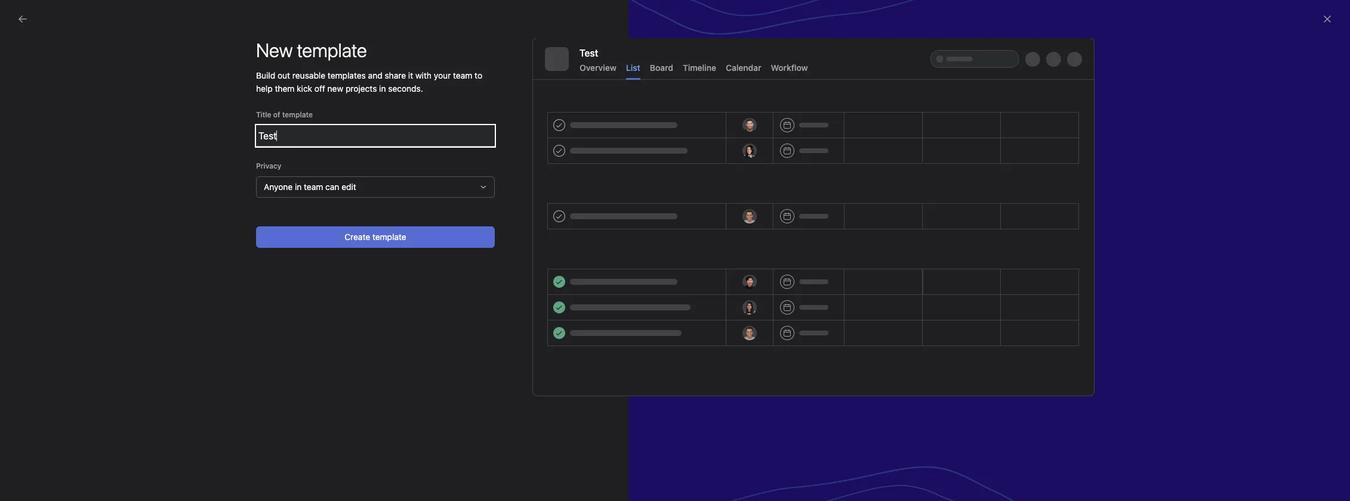 Task type: vqa. For each thing, say whether or not it's contained in the screenshot.
4th Mark complete option from the bottom of the page
no



Task type: locate. For each thing, give the bounding box(es) containing it.
workload
[[341, 72, 378, 82]]

reset left filters
[[796, 328, 818, 338]]

template right of on the left
[[282, 110, 313, 119]]

1 vertical spatial team
[[304, 182, 323, 192]]

team
[[453, 70, 472, 81], [304, 182, 323, 192]]

0 horizontal spatial reset
[[715, 280, 737, 290]]

in
[[379, 84, 386, 94], [295, 182, 302, 192]]

1 horizontal spatial reset
[[796, 328, 818, 338]]

1 vertical spatial to
[[750, 292, 758, 302]]

1 row from the top
[[143, 122, 1350, 144]]

1 vertical spatial template
[[372, 232, 406, 242]]

in right anyone
[[295, 182, 302, 192]]

Title of template text field
[[256, 125, 495, 147]]

1 horizontal spatial team
[[453, 70, 472, 81]]

close image
[[1323, 14, 1332, 24]]

reset filters
[[796, 328, 842, 338]]

create
[[792, 280, 817, 290]]

done faster.
[[841, 292, 888, 302]]

messages
[[393, 72, 432, 82]]

team right with
[[453, 70, 472, 81]]

templates found
[[784, 259, 871, 273]]

filters,
[[754, 280, 780, 290]]

0 horizontal spatial team
[[304, 182, 323, 192]]

reset inside reset the filters, or create your own project template to get repeatable work done faster.
[[715, 280, 737, 290]]

2 horizontal spatial template
[[888, 280, 923, 290]]

create template
[[345, 232, 406, 242]]

in down and
[[379, 84, 386, 94]]

1 horizontal spatial your
[[819, 280, 837, 290]]

reset inside "reset filters" button
[[796, 328, 818, 338]]

1 horizontal spatial to
[[750, 292, 758, 302]]

progress
[[291, 72, 327, 82]]

1 vertical spatial your
[[819, 280, 837, 290]]

anyone in team can edit button
[[256, 177, 495, 198]]

list box
[[534, 5, 821, 24]]

0 vertical spatial your
[[434, 70, 451, 81]]

new
[[327, 84, 343, 94]]

to left get
[[750, 292, 758, 302]]

test
[[580, 48, 598, 58]]

1 horizontal spatial template
[[372, 232, 406, 242]]

your inside reset the filters, or create your own project template to get repeatable work done faster.
[[819, 280, 837, 290]]

privacy
[[256, 162, 281, 171]]

0 vertical spatial to
[[475, 70, 482, 81]]

dashboard link
[[234, 72, 277, 88]]

reset
[[715, 280, 737, 290], [796, 328, 818, 338]]

get
[[760, 292, 773, 302]]

your up work
[[819, 280, 837, 290]]

template right create
[[372, 232, 406, 242]]

projects
[[346, 84, 377, 94]]

list
[[626, 63, 640, 73]]

reset left the on the bottom right
[[715, 280, 737, 290]]

your
[[434, 70, 451, 81], [819, 280, 837, 290]]

no
[[766, 259, 781, 273]]

0 vertical spatial template
[[282, 110, 313, 119]]

overview
[[580, 63, 616, 73]]

show options image
[[322, 53, 332, 62]]

team inside build out reusable templates and share it with your team to help them kick off new projects in seconds.
[[453, 70, 472, 81]]

off
[[314, 84, 325, 94]]

seconds.
[[388, 84, 423, 94]]

team left can
[[304, 182, 323, 192]]

or
[[782, 280, 790, 290]]

2 vertical spatial template
[[888, 280, 923, 290]]

to
[[475, 70, 482, 81], [750, 292, 758, 302]]

workload link
[[341, 72, 378, 88]]

build out reusable templates and share it with your team to help them kick off new projects in seconds.
[[256, 70, 482, 94]]

0 horizontal spatial to
[[475, 70, 482, 81]]

no templates found
[[766, 259, 871, 273]]

row
[[143, 122, 1350, 144], [143, 144, 1350, 145]]

1 vertical spatial reset
[[796, 328, 818, 338]]

to right with
[[475, 70, 482, 81]]

0 horizontal spatial your
[[434, 70, 451, 81]]

0 horizontal spatial in
[[295, 182, 302, 192]]

it
[[408, 70, 413, 81]]

1 horizontal spatial in
[[379, 84, 386, 94]]

own
[[839, 280, 855, 290]]

template
[[282, 110, 313, 119], [372, 232, 406, 242], [888, 280, 923, 290]]

filters
[[820, 328, 842, 338]]

1 vertical spatial in
[[295, 182, 302, 192]]

project
[[858, 280, 886, 290]]

template right project at the right bottom of the page
[[888, 280, 923, 290]]

0 vertical spatial team
[[453, 70, 472, 81]]

0 vertical spatial in
[[379, 84, 386, 94]]

dashboard
[[234, 72, 277, 82]]

0 vertical spatial reset
[[715, 280, 737, 290]]

create template button
[[256, 227, 495, 248]]

your right with
[[434, 70, 451, 81]]



Task type: describe. For each thing, give the bounding box(es) containing it.
can
[[325, 182, 339, 192]]

title of template
[[256, 110, 313, 119]]

row containing status
[[143, 122, 1350, 144]]

your inside build out reusable templates and share it with your team to help them kick off new projects in seconds.
[[434, 70, 451, 81]]

template inside reset the filters, or create your own project template to get repeatable work done faster.
[[888, 280, 923, 290]]

repeatable
[[775, 292, 817, 302]]

messages link
[[393, 72, 432, 88]]

to inside build out reusable templates and share it with your team to help them kick off new projects in seconds.
[[475, 70, 482, 81]]

reset for reset the filters, or create your own project template to get repeatable work done faster.
[[715, 280, 737, 290]]

of
[[273, 110, 280, 119]]

board
[[650, 63, 673, 73]]

reset filters button
[[788, 323, 849, 344]]

progress link
[[291, 72, 327, 88]]

help
[[256, 84, 273, 94]]

progress
[[997, 129, 1027, 138]]

reset the filters, or create your own project template to get repeatable work done faster.
[[715, 280, 923, 302]]

2 row from the top
[[143, 144, 1350, 145]]

the
[[739, 280, 752, 290]]

share
[[385, 70, 406, 81]]

add to starred image
[[339, 53, 348, 62]]

0 horizontal spatial template
[[282, 110, 313, 119]]

marketing dashboards
[[196, 50, 316, 64]]

out
[[278, 70, 290, 81]]

workflow
[[771, 63, 808, 73]]

new template
[[256, 39, 367, 61]]

task
[[980, 129, 995, 138]]

hide sidebar image
[[16, 10, 25, 19]]

status
[[861, 129, 882, 138]]

to inside reset the filters, or create your own project template to get repeatable work done faster.
[[750, 292, 758, 302]]

this is a preview of your project template image
[[533, 38, 1094, 396]]

go back image
[[18, 14, 27, 24]]

close image
[[1323, 14, 1332, 24]]

them
[[275, 84, 295, 94]]

anyone
[[264, 182, 293, 192]]

create
[[345, 232, 370, 242]]

kick
[[297, 84, 312, 94]]

with
[[415, 70, 432, 81]]

timeline
[[683, 63, 716, 73]]

reset for reset filters
[[796, 328, 818, 338]]

task progress
[[980, 129, 1027, 138]]

team inside anyone in team can edit dropdown button
[[304, 182, 323, 192]]

calendar
[[726, 63, 761, 73]]

build
[[256, 70, 275, 81]]

reusable
[[292, 70, 325, 81]]

in inside dropdown button
[[295, 182, 302, 192]]

and
[[368, 70, 382, 81]]

go back image
[[18, 14, 27, 24]]

template inside "button"
[[372, 232, 406, 242]]

work
[[819, 292, 839, 302]]

title
[[256, 110, 271, 119]]

anyone in team can edit
[[264, 182, 356, 192]]

templates
[[328, 70, 366, 81]]

edit
[[342, 182, 356, 192]]

in inside build out reusable templates and share it with your team to help them kick off new projects in seconds.
[[379, 84, 386, 94]]



